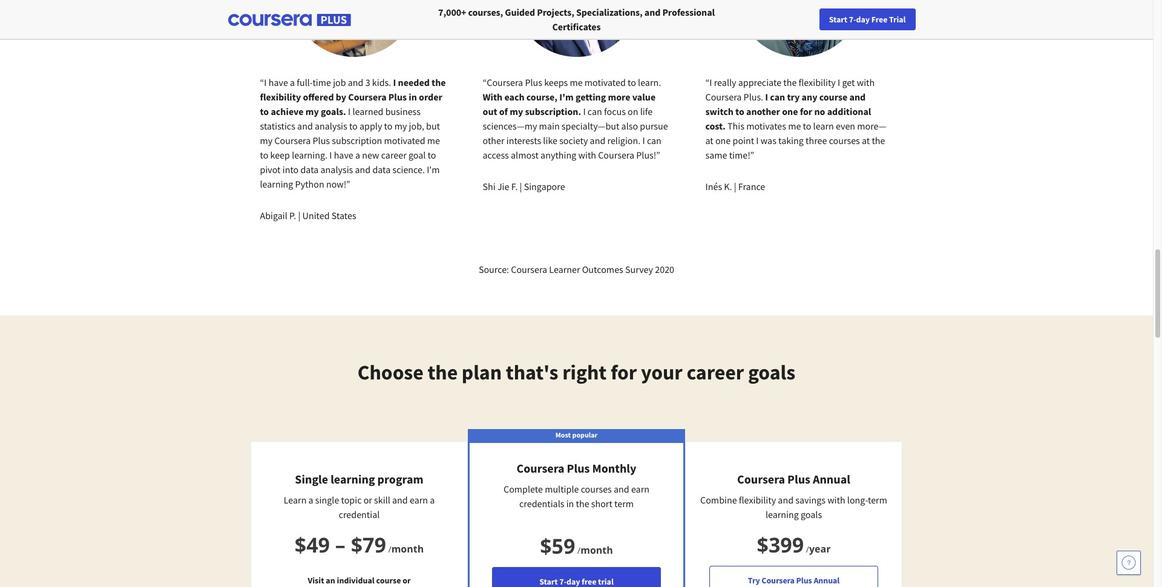 Task type: locate. For each thing, give the bounding box(es) containing it.
1 vertical spatial or
[[403, 575, 411, 586]]

analysis up now! on the top of page
[[321, 163, 353, 176]]

coursera up each
[[487, 76, 523, 88]]

0 horizontal spatial month
[[391, 542, 424, 556]]

me down but
[[427, 134, 440, 146]]

at down cost.
[[705, 134, 713, 146]]

a left the new on the top left of page
[[355, 149, 360, 161]]

1 horizontal spatial or
[[403, 575, 411, 586]]

coursera inside 'button'
[[762, 575, 795, 586]]

0 horizontal spatial with
[[578, 149, 596, 161]]

or inside learn a single topic or skill and earn a credential
[[364, 494, 372, 506]]

0 horizontal spatial |
[[298, 209, 300, 222]]

f.
[[511, 180, 518, 192]]

the up try
[[783, 76, 797, 88]]

goals for learning
[[801, 508, 822, 521]]

with inside i really appreciate the flexibility i get with coursera plus.
[[857, 76, 875, 88]]

courses down the even
[[829, 134, 860, 146]]

or for course
[[403, 575, 411, 586]]

0 horizontal spatial i'm
[[427, 163, 440, 176]]

0 vertical spatial goals
[[748, 360, 795, 385]]

additional
[[827, 105, 871, 117]]

$59 / month
[[540, 532, 613, 560]]

2 vertical spatial can
[[647, 134, 661, 146]]

learning down pivot
[[260, 178, 293, 190]]

and down monthly
[[614, 483, 629, 495]]

to right goal
[[428, 149, 436, 161]]

learn
[[284, 494, 307, 506]]

0 vertical spatial can
[[770, 91, 785, 103]]

courses,
[[468, 6, 503, 18]]

learn a single topic or skill and earn a credential
[[284, 494, 435, 521]]

1 horizontal spatial month
[[581, 544, 613, 557]]

coursera right source:
[[511, 263, 547, 275]]

i have a full-time job and 3 kids.
[[264, 76, 393, 88]]

most popular
[[555, 430, 598, 439]]

earn down program on the left of the page
[[410, 494, 428, 506]]

earn
[[631, 483, 649, 495], [410, 494, 428, 506]]

or right individual
[[403, 575, 411, 586]]

course right individual
[[376, 575, 401, 586]]

1 vertical spatial i'm
[[427, 163, 440, 176]]

one down try
[[782, 105, 798, 117]]

a left the full-
[[290, 76, 295, 88]]

learning up $399
[[766, 508, 799, 521]]

0 horizontal spatial for
[[611, 360, 637, 385]]

1 vertical spatial goals
[[801, 508, 822, 521]]

1 horizontal spatial in
[[566, 498, 574, 510]]

subscription.
[[525, 105, 581, 117]]

1 horizontal spatial i'm
[[559, 91, 574, 103]]

shi jie f. | singapore
[[483, 180, 565, 192]]

1 horizontal spatial |
[[520, 180, 522, 192]]

0 horizontal spatial /
[[388, 544, 391, 555]]

$79
[[351, 531, 386, 559]]

motivated inside the i learned business statistics and analysis to apply to my job, but my coursera plus subscription motivated me to keep learning. i have a new career goal to pivot into data analysis and data science. i'm learning python now!
[[384, 134, 425, 146]]

time
[[313, 76, 331, 88]]

coursera inside i can focus on life sciences—my main specialty—but also pursue other interests like society and religion. i can access almost anything with coursera plus!
[[598, 149, 634, 161]]

coursera up keep
[[274, 134, 311, 146]]

one
[[782, 105, 798, 117], [715, 134, 731, 146]]

this motivates me to learn even more— at one point i was taking three courses at the same time!
[[705, 120, 886, 161]]

coursera up complete
[[517, 461, 564, 476]]

the left short
[[576, 498, 589, 510]]

coursera down really
[[705, 91, 742, 103]]

skill
[[374, 494, 390, 506]]

| right k.
[[734, 180, 736, 192]]

plus.
[[744, 91, 763, 103]]

coursera down 3
[[348, 91, 387, 103]]

month right $79
[[391, 542, 424, 556]]

or
[[364, 494, 372, 506], [403, 575, 411, 586]]

1 horizontal spatial flexibility
[[739, 494, 776, 506]]

choose the plan that's right for your career goals
[[358, 360, 795, 385]]

2 horizontal spatial |
[[734, 180, 736, 192]]

projects,
[[537, 6, 574, 18]]

data down the new on the top left of page
[[372, 163, 391, 176]]

focus
[[604, 105, 626, 117]]

of
[[499, 105, 508, 117]]

me inside this motivates me to learn even more— at one point i was taking three courses at the same time!
[[788, 120, 801, 132]]

with
[[857, 76, 875, 88], [578, 149, 596, 161], [827, 494, 845, 506]]

/
[[388, 544, 391, 555], [806, 544, 809, 555], [577, 545, 581, 556]]

and up additional
[[850, 91, 866, 103]]

coursera plus image
[[228, 14, 351, 26]]

topic
[[341, 494, 362, 506]]

/ inside $59 / month
[[577, 545, 581, 556]]

0 vertical spatial career
[[381, 149, 407, 161]]

i'm inside coursera plus keeps me motivated to learn. with each course, i'm getting more value out of my subscription.
[[559, 91, 574, 103]]

1 horizontal spatial /
[[577, 545, 581, 556]]

help center image
[[1122, 556, 1136, 570]]

earn inside complete multiple courses and earn credentials in the short term
[[631, 483, 649, 495]]

in
[[409, 91, 417, 103], [566, 498, 574, 510]]

1 data from the left
[[301, 163, 319, 176]]

2 vertical spatial with
[[827, 494, 845, 506]]

0 vertical spatial your
[[877, 14, 893, 25]]

the
[[432, 76, 446, 88], [783, 76, 797, 88], [872, 134, 885, 146], [428, 360, 458, 385], [576, 498, 589, 510]]

get
[[842, 76, 855, 88]]

0 horizontal spatial have
[[269, 76, 288, 88]]

flexibility inside i needed the flexibility offered by coursera plus in order to achieve my goals.
[[260, 91, 301, 103]]

me up taking
[[788, 120, 801, 132]]

to up 'statistics'
[[260, 105, 269, 117]]

new
[[362, 149, 379, 161]]

or left skill at the left of the page
[[364, 494, 372, 506]]

coursera inside coursera plus keeps me motivated to learn. with each course, i'm getting more value out of my subscription.
[[487, 76, 523, 88]]

to left learn
[[803, 120, 811, 132]]

/ right $79
[[388, 544, 391, 555]]

i right 'kids.'
[[393, 76, 396, 88]]

0 vertical spatial learning
[[260, 178, 293, 190]]

0 horizontal spatial learning
[[260, 178, 293, 190]]

flexibility up "any"
[[799, 76, 836, 88]]

an
[[326, 575, 335, 586]]

apply
[[360, 120, 382, 132]]

0 horizontal spatial motivated
[[384, 134, 425, 146]]

my down 'statistics'
[[260, 134, 273, 146]]

i learned business statistics and analysis to apply to my job, but my coursera plus subscription motivated me to keep learning. i have a new career goal to pivot into data analysis and data science. i'm learning python now!
[[260, 105, 440, 190]]

2 horizontal spatial flexibility
[[799, 76, 836, 88]]

my right of
[[510, 105, 523, 117]]

1 horizontal spatial earn
[[631, 483, 649, 495]]

can down pursue
[[647, 134, 661, 146]]

1 vertical spatial learning
[[331, 472, 375, 487]]

0 vertical spatial courses
[[829, 134, 860, 146]]

0 vertical spatial analysis
[[315, 120, 347, 132]]

course inside visit an individual course or
[[376, 575, 401, 586]]

1 horizontal spatial have
[[334, 149, 353, 161]]

or for topic
[[364, 494, 372, 506]]

and left "professional"
[[645, 6, 661, 18]]

| right p. at left
[[298, 209, 300, 222]]

the up order
[[432, 76, 446, 88]]

earn down monthly
[[631, 483, 649, 495]]

/ for $399
[[806, 544, 809, 555]]

1 vertical spatial flexibility
[[260, 91, 301, 103]]

and down specialty—but
[[590, 134, 605, 146]]

my
[[306, 105, 319, 117], [510, 105, 523, 117], [394, 120, 407, 132], [260, 134, 273, 146]]

with right get
[[857, 76, 875, 88]]

2020
[[655, 263, 674, 275]]

0 horizontal spatial term
[[614, 498, 634, 510]]

0 vertical spatial or
[[364, 494, 372, 506]]

0 horizontal spatial at
[[705, 134, 713, 146]]

plus down year
[[796, 575, 812, 586]]

motivates
[[746, 120, 786, 132]]

$49 – $79 / month
[[295, 531, 424, 559]]

other
[[483, 134, 505, 146]]

one up same
[[715, 134, 731, 146]]

k.
[[724, 180, 732, 192]]

1 horizontal spatial goals
[[801, 508, 822, 521]]

i left get
[[838, 76, 840, 88]]

1 vertical spatial motivated
[[384, 134, 425, 146]]

society
[[559, 134, 588, 146]]

start 7-day free trial
[[829, 14, 906, 25]]

the down more—
[[872, 134, 885, 146]]

0 vertical spatial for
[[800, 105, 812, 117]]

time!
[[729, 149, 750, 161]]

i inside this motivates me to learn even more— at one point i was taking three courses at the same time!
[[756, 134, 759, 146]]

2 vertical spatial me
[[427, 134, 440, 146]]

1 vertical spatial in
[[566, 498, 574, 510]]

0 horizontal spatial me
[[427, 134, 440, 146]]

2 horizontal spatial can
[[770, 91, 785, 103]]

even
[[836, 120, 855, 132]]

credential
[[339, 508, 380, 521]]

complete
[[504, 483, 543, 495]]

to up this
[[735, 105, 744, 117]]

learning
[[260, 178, 293, 190], [331, 472, 375, 487], [766, 508, 799, 521]]

with down society
[[578, 149, 596, 161]]

1 at from the left
[[705, 134, 713, 146]]

0 vertical spatial annual
[[813, 472, 850, 487]]

0 vertical spatial flexibility
[[799, 76, 836, 88]]

0 vertical spatial i'm
[[559, 91, 574, 103]]

kids.
[[372, 76, 391, 88]]

1 horizontal spatial me
[[570, 76, 583, 88]]

0 vertical spatial one
[[782, 105, 798, 117]]

pivot
[[260, 163, 281, 176]]

month right $59
[[581, 544, 613, 557]]

0 horizontal spatial flexibility
[[260, 91, 301, 103]]

career
[[381, 149, 407, 161], [687, 360, 744, 385]]

courses
[[829, 134, 860, 146], [581, 483, 612, 495]]

python
[[295, 178, 324, 190]]

2 horizontal spatial me
[[788, 120, 801, 132]]

/ right $59
[[577, 545, 581, 556]]

0 horizontal spatial can
[[588, 105, 602, 117]]

plus inside the i learned business statistics and analysis to apply to my job, but my coursera plus subscription motivated me to keep learning. i have a new career goal to pivot into data analysis and data science. i'm learning python now!
[[313, 134, 330, 146]]

i really appreciate the flexibility i get with coursera plus.
[[705, 76, 875, 103]]

0 horizontal spatial your
[[641, 360, 683, 385]]

1 horizontal spatial motivated
[[585, 76, 626, 88]]

i right plus.
[[765, 91, 768, 103]]

and inside i can focus on life sciences—my main specialty—but also pursue other interests like society and religion. i can access almost anything with coursera plus!
[[590, 134, 605, 146]]

in down 'needed'
[[409, 91, 417, 103]]

1 horizontal spatial one
[[782, 105, 798, 117]]

coursera right the try
[[762, 575, 795, 586]]

my down offered
[[306, 105, 319, 117]]

and left 3
[[348, 76, 363, 88]]

professional
[[662, 6, 715, 18]]

$49
[[295, 531, 330, 559]]

getting
[[576, 91, 606, 103]]

1 vertical spatial have
[[334, 149, 353, 161]]

1 horizontal spatial your
[[877, 14, 893, 25]]

i'm down keeps
[[559, 91, 574, 103]]

i left the full-
[[264, 76, 267, 88]]

1 horizontal spatial data
[[372, 163, 391, 176]]

point
[[733, 134, 754, 146]]

1 vertical spatial with
[[578, 149, 596, 161]]

i inside i can try any course and switch to another one for no additional cost.
[[765, 91, 768, 103]]

combine flexibility and savings with long-term learning goals
[[700, 494, 887, 521]]

goals inside combine flexibility and savings with long-term learning goals
[[801, 508, 822, 521]]

i left was
[[756, 134, 759, 146]]

goals for career
[[748, 360, 795, 385]]

single
[[295, 472, 328, 487]]

me right keeps
[[570, 76, 583, 88]]

1 horizontal spatial term
[[868, 494, 887, 506]]

source:
[[479, 263, 509, 275]]

plus up learning.
[[313, 134, 330, 146]]

coursera inside i really appreciate the flexibility i get with coursera plus.
[[705, 91, 742, 103]]

start
[[829, 14, 847, 25]]

i'm right science.
[[427, 163, 440, 176]]

for left the no
[[800, 105, 812, 117]]

1 horizontal spatial can
[[647, 134, 661, 146]]

flexibility up achieve
[[260, 91, 301, 103]]

1 horizontal spatial with
[[827, 494, 845, 506]]

1 vertical spatial analysis
[[321, 163, 353, 176]]

motivated up more
[[585, 76, 626, 88]]

try
[[748, 575, 760, 586]]

1 vertical spatial one
[[715, 134, 731, 146]]

most
[[555, 430, 571, 439]]

course up the no
[[819, 91, 848, 103]]

analysis down goals.
[[315, 120, 347, 132]]

or inside visit an individual course or
[[403, 575, 411, 586]]

data down learning.
[[301, 163, 319, 176]]

1 vertical spatial me
[[788, 120, 801, 132]]

2 data from the left
[[372, 163, 391, 176]]

keep
[[270, 149, 290, 161]]

i'm inside the i learned business statistics and analysis to apply to my job, but my coursera plus subscription motivated me to keep learning. i have a new career goal to pivot into data analysis and data science. i'm learning python now!
[[427, 163, 440, 176]]

my down business
[[394, 120, 407, 132]]

None search field
[[166, 8, 457, 32]]

0 vertical spatial me
[[570, 76, 583, 88]]

and down coursera plus annual
[[778, 494, 794, 506]]

coursera up combine flexibility and savings with long-term learning goals
[[737, 472, 785, 487]]

0 vertical spatial motivated
[[585, 76, 626, 88]]

/ right $399
[[806, 544, 809, 555]]

2 vertical spatial flexibility
[[739, 494, 776, 506]]

0 vertical spatial course
[[819, 91, 848, 103]]

year
[[809, 542, 831, 556]]

0 horizontal spatial in
[[409, 91, 417, 103]]

another
[[746, 105, 780, 117]]

plus up the course,
[[525, 76, 542, 88]]

plus
[[525, 76, 542, 88], [388, 91, 407, 103], [313, 134, 330, 146], [567, 461, 590, 476], [788, 472, 810, 487], [796, 575, 812, 586]]

motivated down job,
[[384, 134, 425, 146]]

multiple
[[545, 483, 579, 495]]

| right f.
[[520, 180, 522, 192]]

annual inside 'button'
[[814, 575, 840, 586]]

one inside this motivates me to learn even more— at one point i was taking three courses at the same time!
[[715, 134, 731, 146]]

goals.
[[321, 105, 346, 117]]

and inside complete multiple courses and earn credentials in the short term
[[614, 483, 629, 495]]

1 horizontal spatial career
[[687, 360, 744, 385]]

0 horizontal spatial data
[[301, 163, 319, 176]]

1 vertical spatial annual
[[814, 575, 840, 586]]

my inside coursera plus keeps me motivated to learn. with each course, i'm getting more value out of my subscription.
[[510, 105, 523, 117]]

| for this motivates me to learn even more— at one point i was taking three courses at the same time!
[[734, 180, 736, 192]]

complete multiple courses and earn credentials in the short term
[[504, 483, 649, 510]]

have down subscription
[[334, 149, 353, 161]]

have left the full-
[[269, 76, 288, 88]]

course inside i can try any course and switch to another one for no additional cost.
[[819, 91, 848, 103]]

1 horizontal spatial at
[[862, 134, 870, 146]]

plus up business
[[388, 91, 407, 103]]

states
[[332, 209, 356, 222]]

2 vertical spatial learning
[[766, 508, 799, 521]]

coursera inside i needed the flexibility offered by coursera plus in order to achieve my goals.
[[348, 91, 387, 103]]

0 horizontal spatial courses
[[581, 483, 612, 495]]

to inside i needed the flexibility offered by coursera plus in order to achieve my goals.
[[260, 105, 269, 117]]

coursera plus monthly
[[517, 461, 636, 476]]

in down multiple
[[566, 498, 574, 510]]

0 horizontal spatial goals
[[748, 360, 795, 385]]

0 horizontal spatial course
[[376, 575, 401, 586]]

0 horizontal spatial or
[[364, 494, 372, 506]]

can left try
[[770, 91, 785, 103]]

1 horizontal spatial course
[[819, 91, 848, 103]]

on
[[628, 105, 638, 117]]

/ inside "$399 / year"
[[806, 544, 809, 555]]

courses up short
[[581, 483, 612, 495]]

1 vertical spatial course
[[376, 575, 401, 586]]

0 vertical spatial with
[[857, 76, 875, 88]]

a inside the i learned business statistics and analysis to apply to my job, but my coursera plus subscription motivated me to keep learning. i have a new career goal to pivot into data analysis and data science. i'm learning python now!
[[355, 149, 360, 161]]

annual up the savings
[[813, 472, 850, 487]]

2 horizontal spatial /
[[806, 544, 809, 555]]

can down getting
[[588, 105, 602, 117]]

0 horizontal spatial career
[[381, 149, 407, 161]]

0 vertical spatial in
[[409, 91, 417, 103]]

1 vertical spatial can
[[588, 105, 602, 117]]

to left learn.
[[628, 76, 636, 88]]

goal
[[408, 149, 426, 161]]

this
[[728, 120, 744, 132]]

in inside i needed the flexibility offered by coursera plus in order to achieve my goals.
[[409, 91, 417, 103]]

0 horizontal spatial one
[[715, 134, 731, 146]]

plus inside coursera plus keeps me motivated to learn. with each course, i'm getting more value out of my subscription.
[[525, 76, 542, 88]]

at down more—
[[862, 134, 870, 146]]

learning up topic
[[331, 472, 375, 487]]

the inside i needed the flexibility offered by coursera plus in order to achieve my goals.
[[432, 76, 446, 88]]

1 horizontal spatial courses
[[829, 134, 860, 146]]

1 vertical spatial courses
[[581, 483, 612, 495]]

1 horizontal spatial for
[[800, 105, 812, 117]]

coursera inside the i learned business statistics and analysis to apply to my job, but my coursera plus subscription motivated me to keep learning. i have a new career goal to pivot into data analysis and data science. i'm learning python now!
[[274, 134, 311, 146]]

2 horizontal spatial learning
[[766, 508, 799, 521]]

and right skill at the left of the page
[[392, 494, 408, 506]]

2 horizontal spatial with
[[857, 76, 875, 88]]

monthly
[[592, 461, 636, 476]]

with inside i can focus on life sciences—my main specialty—but also pursue other interests like society and religion. i can access almost anything with coursera plus!
[[578, 149, 596, 161]]

and inside 7,000+ courses, guided projects, specializations, and professional certificates
[[645, 6, 661, 18]]

can for focus
[[588, 105, 602, 117]]

0 horizontal spatial earn
[[410, 494, 428, 506]]

keeps
[[544, 76, 568, 88]]

the inside complete multiple courses and earn credentials in the short term
[[576, 498, 589, 510]]

for right right
[[611, 360, 637, 385]]

right
[[562, 360, 607, 385]]

can inside i can try any course and switch to another one for no additional cost.
[[770, 91, 785, 103]]

to inside coursera plus keeps me motivated to learn. with each course, i'm getting more value out of my subscription.
[[628, 76, 636, 88]]



Task type: describe. For each thing, give the bounding box(es) containing it.
find your new career
[[860, 14, 936, 25]]

to up subscription
[[349, 120, 358, 132]]

full-
[[297, 76, 313, 88]]

more—
[[857, 120, 886, 132]]

singapore
[[524, 180, 565, 192]]

1 vertical spatial career
[[687, 360, 744, 385]]

flexibility inside combine flexibility and savings with long-term learning goals
[[739, 494, 776, 506]]

7,000+ courses, guided projects, specializations, and professional certificates
[[438, 6, 715, 33]]

with
[[483, 91, 503, 103]]

survey
[[625, 263, 653, 275]]

| for i learned business statistics and analysis to apply to my job, but my coursera plus subscription motivated me to keep learning. i have a new career goal to pivot into data analysis and data science. i'm learning python now!
[[298, 209, 300, 222]]

united
[[302, 209, 330, 222]]

individual
[[337, 575, 375, 586]]

/ inside "$49 – $79 / month"
[[388, 544, 391, 555]]

popular
[[572, 430, 598, 439]]

pursue
[[640, 120, 668, 132]]

access
[[483, 149, 509, 161]]

courses inside complete multiple courses and earn credentials in the short term
[[581, 483, 612, 495]]

try
[[787, 91, 800, 103]]

for inside i can try any course and switch to another one for no additional cost.
[[800, 105, 812, 117]]

i inside i needed the flexibility offered by coursera plus in order to achieve my goals.
[[393, 76, 396, 88]]

2 at from the left
[[862, 134, 870, 146]]

a right learn
[[308, 494, 313, 506]]

career
[[912, 14, 936, 25]]

flexibility inside i really appreciate the flexibility i get with coursera plus.
[[799, 76, 836, 88]]

your inside find your new career link
[[877, 14, 893, 25]]

plus up the savings
[[788, 472, 810, 487]]

guided
[[505, 6, 535, 18]]

single
[[315, 494, 339, 506]]

any
[[802, 91, 817, 103]]

1 horizontal spatial learning
[[331, 472, 375, 487]]

learned
[[353, 105, 383, 117]]

learn
[[813, 120, 834, 132]]

and inside combine flexibility and savings with long-term learning goals
[[778, 494, 794, 506]]

jie
[[497, 180, 509, 192]]

and inside i can try any course and switch to another one for no additional cost.
[[850, 91, 866, 103]]

coursera plus annual
[[737, 472, 850, 487]]

start 7-day free trial button
[[819, 8, 915, 30]]

shi
[[483, 180, 496, 192]]

and down the new on the top left of page
[[355, 163, 371, 176]]

month inside "$49 – $79 / month"
[[391, 542, 424, 556]]

to inside this motivates me to learn even more— at one point i was taking three courses at the same time!
[[803, 120, 811, 132]]

by
[[336, 91, 346, 103]]

i right goals.
[[348, 105, 351, 117]]

life
[[640, 105, 653, 117]]

was
[[761, 134, 776, 146]]

motivated inside coursera plus keeps me motivated to learn. with each course, i'm getting more value out of my subscription.
[[585, 76, 626, 88]]

sciences—my
[[483, 120, 537, 132]]

i can focus on life sciences—my main specialty—but also pursue other interests like society and religion. i can access almost anything with coursera plus!
[[483, 105, 668, 161]]

france
[[738, 180, 765, 192]]

plus up multiple
[[567, 461, 590, 476]]

savings
[[795, 494, 826, 506]]

out
[[483, 105, 497, 117]]

can for try
[[770, 91, 785, 103]]

try coursera plus annual
[[748, 575, 840, 586]]

certificates
[[552, 21, 601, 33]]

$59
[[540, 532, 575, 560]]

i left really
[[710, 76, 712, 88]]

to inside i can try any course and switch to another one for no additional cost.
[[735, 105, 744, 117]]

no
[[814, 105, 825, 117]]

try coursera plus annual button
[[709, 566, 878, 587]]

credentials
[[519, 498, 564, 510]]

program
[[377, 472, 424, 487]]

i up specialty—but
[[583, 105, 586, 117]]

outcomes
[[582, 263, 623, 275]]

i right learning.
[[329, 149, 332, 161]]

same
[[705, 149, 727, 161]]

more
[[608, 91, 630, 103]]

term inside complete multiple courses and earn credentials in the short term
[[614, 498, 634, 510]]

learning inside combine flexibility and savings with long-term learning goals
[[766, 508, 799, 521]]

free
[[871, 14, 888, 25]]

my inside i needed the flexibility offered by coursera plus in order to achieve my goals.
[[306, 105, 319, 117]]

me inside coursera plus keeps me motivated to learn. with each course, i'm getting more value out of my subscription.
[[570, 76, 583, 88]]

choose
[[358, 360, 424, 385]]

plus!
[[636, 149, 656, 161]]

0 vertical spatial have
[[269, 76, 288, 88]]

career inside the i learned business statistics and analysis to apply to my job, but my coursera plus subscription motivated me to keep learning. i have a new career goal to pivot into data analysis and data science. i'm learning python now!
[[381, 149, 407, 161]]

that's
[[506, 360, 558, 385]]

learning.
[[292, 149, 327, 161]]

specialty—but
[[562, 120, 619, 132]]

job,
[[409, 120, 424, 132]]

plus inside i needed the flexibility offered by coursera plus in order to achieve my goals.
[[388, 91, 407, 103]]

three
[[806, 134, 827, 146]]

visit
[[308, 575, 324, 586]]

and down achieve
[[297, 120, 313, 132]]

learner
[[549, 263, 580, 275]]

i can try any course and switch to another one for no additional cost.
[[705, 91, 871, 132]]

with inside combine flexibility and savings with long-term learning goals
[[827, 494, 845, 506]]

learn.
[[638, 76, 661, 88]]

month inside $59 / month
[[581, 544, 613, 557]]

interests
[[506, 134, 541, 146]]

courses inside this motivates me to learn even more— at one point i was taking three courses at the same time!
[[829, 134, 860, 146]]

single learning program
[[295, 472, 424, 487]]

have inside the i learned business statistics and analysis to apply to my job, but my coursera plus subscription motivated me to keep learning. i have a new career goal to pivot into data analysis and data science. i'm learning python now!
[[334, 149, 353, 161]]

coursera plus keeps me motivated to learn. with each course, i'm getting more value out of my subscription.
[[483, 76, 661, 117]]

learning inside the i learned business statistics and analysis to apply to my job, but my coursera plus subscription motivated me to keep learning. i have a new career goal to pivot into data analysis and data science. i'm learning python now!
[[260, 178, 293, 190]]

cost.
[[705, 120, 726, 132]]

inés k. | france
[[705, 180, 765, 192]]

in inside complete multiple courses and earn credentials in the short term
[[566, 498, 574, 510]]

a right skill at the left of the page
[[430, 494, 435, 506]]

/ for $59
[[577, 545, 581, 556]]

the inside this motivates me to learn even more— at one point i was taking three courses at the same time!
[[872, 134, 885, 146]]

i up plus! at the top of the page
[[642, 134, 645, 146]]

one inside i can try any course and switch to another one for no additional cost.
[[782, 105, 798, 117]]

7,000+
[[438, 6, 466, 18]]

me inside the i learned business statistics and analysis to apply to my job, but my coursera plus subscription motivated me to keep learning. i have a new career goal to pivot into data analysis and data science. i'm learning python now!
[[427, 134, 440, 146]]

the inside i really appreciate the flexibility i get with coursera plus.
[[783, 76, 797, 88]]

plan
[[462, 360, 502, 385]]

$399
[[757, 531, 804, 559]]

really
[[714, 76, 736, 88]]

abigail
[[260, 209, 287, 222]]

switch
[[705, 105, 734, 117]]

course,
[[526, 91, 558, 103]]

1 vertical spatial for
[[611, 360, 637, 385]]

religion.
[[607, 134, 641, 146]]

the left plan
[[428, 360, 458, 385]]

1 vertical spatial your
[[641, 360, 683, 385]]

term inside combine flexibility and savings with long-term learning goals
[[868, 494, 887, 506]]

value
[[632, 91, 656, 103]]

new
[[895, 14, 911, 25]]

long-
[[847, 494, 868, 506]]

combine
[[700, 494, 737, 506]]

day
[[856, 14, 870, 25]]

to right apply
[[384, 120, 392, 132]]

find your new career link
[[854, 12, 942, 27]]

statistics
[[260, 120, 295, 132]]

plus inside 'button'
[[796, 575, 812, 586]]

to up pivot
[[260, 149, 268, 161]]

earn inside learn a single topic or skill and earn a credential
[[410, 494, 428, 506]]

–
[[335, 531, 346, 559]]

also
[[621, 120, 638, 132]]

and inside learn a single topic or skill and earn a credential
[[392, 494, 408, 506]]

business
[[385, 105, 421, 117]]

needed
[[398, 76, 430, 88]]

trial
[[889, 14, 906, 25]]

7-
[[849, 14, 856, 25]]



Task type: vqa. For each thing, say whether or not it's contained in the screenshot.
the that;
no



